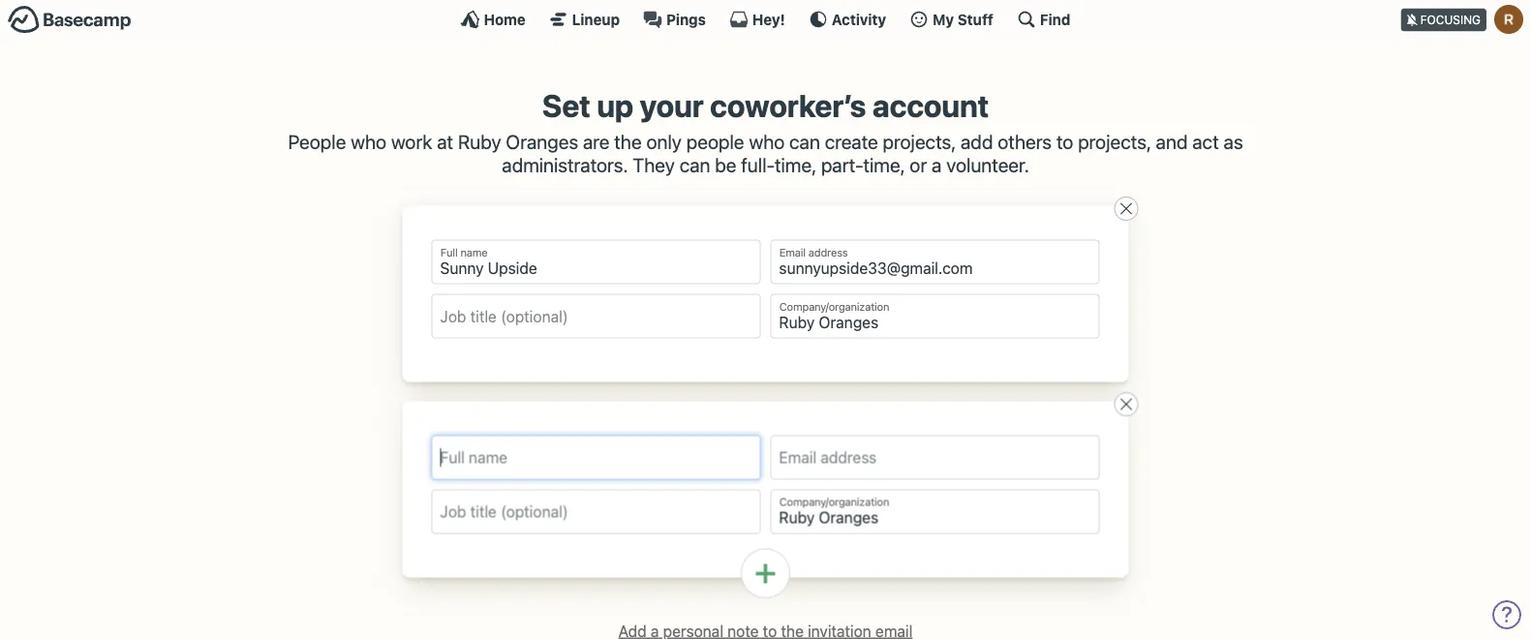 Task type: vqa. For each thing, say whether or not it's contained in the screenshot.
fri
no



Task type: describe. For each thing, give the bounding box(es) containing it.
people
[[687, 130, 745, 153]]

hey!
[[753, 11, 786, 28]]

at
[[437, 130, 453, 153]]

find
[[1040, 11, 1071, 28]]

are
[[583, 130, 610, 153]]

ruby
[[458, 130, 501, 153]]

company/organization for 'company/organization' text box for first job title (optional) "text box"
[[780, 300, 890, 313]]

volunteer.
[[947, 154, 1030, 176]]

find button
[[1017, 10, 1071, 29]]

ruby image
[[1495, 5, 1524, 34]]

the
[[614, 130, 642, 153]]

activity
[[832, 11, 887, 28]]

others
[[998, 130, 1052, 153]]

email
[[780, 246, 806, 259]]

to
[[1057, 130, 1074, 153]]

your
[[640, 87, 704, 124]]

and
[[1156, 130, 1188, 153]]

2 projects, from the left
[[1078, 130, 1152, 153]]

administrators.
[[502, 154, 628, 176]]

account
[[873, 87, 989, 124]]

home
[[484, 11, 526, 28]]

pings button
[[643, 10, 706, 29]]

name
[[461, 246, 488, 259]]

up
[[597, 87, 634, 124]]

company/organization text field for 1st job title (optional) "text box" from the bottom
[[771, 490, 1100, 534]]

Full name text field
[[432, 240, 761, 284]]

1 horizontal spatial can
[[790, 130, 820, 153]]

focusing button
[[1402, 0, 1532, 38]]

add
[[961, 130, 993, 153]]

main element
[[0, 0, 1532, 38]]

create
[[825, 130, 878, 153]]

as
[[1224, 130, 1244, 153]]

1 email address email field from the top
[[771, 240, 1100, 284]]

my stuff button
[[910, 10, 994, 29]]

address
[[809, 246, 848, 259]]

email address
[[780, 246, 848, 259]]

act
[[1193, 130, 1219, 153]]

set
[[542, 87, 591, 124]]



Task type: locate. For each thing, give the bounding box(es) containing it.
1 vertical spatial job title (optional) text field
[[432, 490, 761, 534]]

Company/organization text field
[[771, 294, 1100, 339], [771, 490, 1100, 534]]

projects, up "or"
[[883, 130, 956, 153]]

2 who from the left
[[749, 130, 785, 153]]

hey! button
[[729, 10, 786, 29]]

my
[[933, 11, 954, 28]]

be
[[715, 154, 737, 176]]

lineup
[[572, 11, 620, 28]]

Job title (optional) text field
[[432, 294, 761, 339], [432, 490, 761, 534]]

0 vertical spatial company/organization
[[780, 300, 890, 313]]

only
[[647, 130, 682, 153]]

or
[[910, 154, 927, 176]]

people
[[288, 130, 346, 153]]

2 job title (optional) text field from the top
[[432, 490, 761, 534]]

1 vertical spatial email address email field
[[771, 436, 1100, 480]]

set up your coworker's account people who work at ruby oranges are the only people who can create projects, add others to projects, and act as administrators. they can be full-time, part-time, or a volunteer.
[[288, 87, 1244, 176]]

time, left 'part-'
[[775, 154, 817, 176]]

can
[[790, 130, 820, 153], [680, 154, 711, 176]]

projects, right to
[[1078, 130, 1152, 153]]

1 who from the left
[[351, 130, 387, 153]]

Full name text field
[[432, 436, 761, 480]]

2 company/organization text field from the top
[[771, 490, 1100, 534]]

0 vertical spatial job title (optional) text field
[[432, 294, 761, 339]]

1 time, from the left
[[775, 154, 817, 176]]

1 horizontal spatial time,
[[864, 154, 905, 176]]

0 horizontal spatial time,
[[775, 154, 817, 176]]

stuff
[[958, 11, 994, 28]]

job title (optional) text field down full name text box
[[432, 294, 761, 339]]

0 vertical spatial company/organization text field
[[771, 294, 1100, 339]]

Email address email field
[[771, 240, 1100, 284], [771, 436, 1100, 480]]

1 horizontal spatial who
[[749, 130, 785, 153]]

who left work
[[351, 130, 387, 153]]

lineup link
[[549, 10, 620, 29]]

1 company/organization text field from the top
[[771, 294, 1100, 339]]

a
[[932, 154, 942, 176]]

home link
[[461, 10, 526, 29]]

2 company/organization from the top
[[780, 496, 890, 509]]

0 horizontal spatial can
[[680, 154, 711, 176]]

who up full-
[[749, 130, 785, 153]]

1 horizontal spatial projects,
[[1078, 130, 1152, 153]]

company/organization for 'company/organization' text box related to 1st job title (optional) "text box" from the bottom
[[780, 496, 890, 509]]

my stuff
[[933, 11, 994, 28]]

time,
[[775, 154, 817, 176], [864, 154, 905, 176]]

who
[[351, 130, 387, 153], [749, 130, 785, 153]]

full-
[[741, 154, 775, 176]]

1 vertical spatial company/organization
[[780, 496, 890, 509]]

switch accounts image
[[8, 5, 132, 35]]

can down the coworker's
[[790, 130, 820, 153]]

1 company/organization from the top
[[780, 300, 890, 313]]

2 email address email field from the top
[[771, 436, 1100, 480]]

projects,
[[883, 130, 956, 153], [1078, 130, 1152, 153]]

2 time, from the left
[[864, 154, 905, 176]]

1 vertical spatial company/organization text field
[[771, 490, 1100, 534]]

full
[[441, 246, 458, 259]]

they
[[633, 154, 675, 176]]

job title (optional) text field down full name text field
[[432, 490, 761, 534]]

0 horizontal spatial projects,
[[883, 130, 956, 153]]

can left be
[[680, 154, 711, 176]]

0 vertical spatial email address email field
[[771, 240, 1100, 284]]

coworker's
[[710, 87, 866, 124]]

0 horizontal spatial who
[[351, 130, 387, 153]]

company/organization
[[780, 300, 890, 313], [780, 496, 890, 509]]

1 job title (optional) text field from the top
[[432, 294, 761, 339]]

1 projects, from the left
[[883, 130, 956, 153]]

focusing
[[1421, 13, 1481, 27]]

work
[[391, 130, 432, 153]]

company/organization text field for first job title (optional) "text box"
[[771, 294, 1100, 339]]

part-
[[821, 154, 864, 176]]

oranges
[[506, 130, 579, 153]]

time, left "or"
[[864, 154, 905, 176]]

activity link
[[809, 10, 887, 29]]

pings
[[667, 11, 706, 28]]

full name
[[441, 246, 488, 259]]



